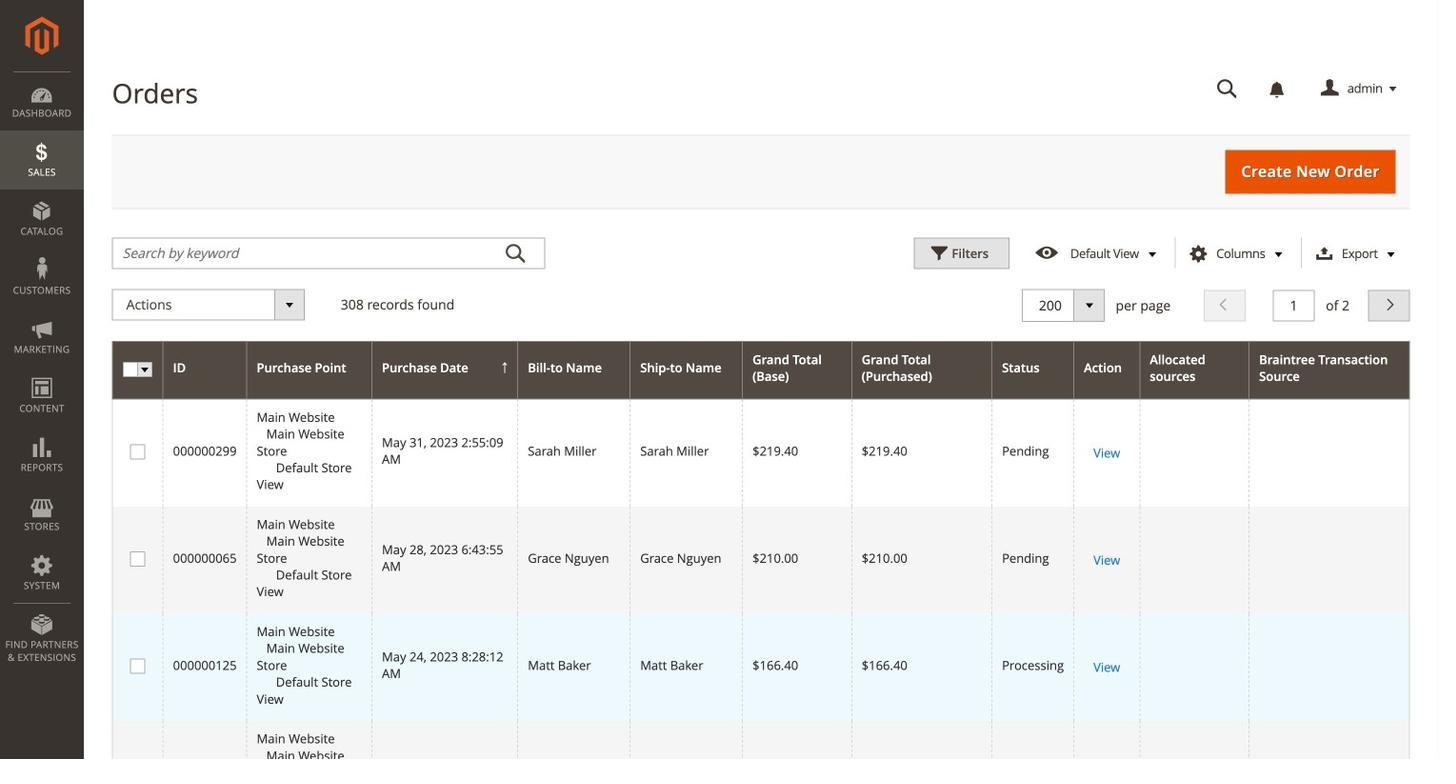 Task type: locate. For each thing, give the bounding box(es) containing it.
magento admin panel image
[[25, 16, 59, 55]]

None checkbox
[[130, 552, 143, 564]]

None text field
[[1037, 296, 1094, 315]]

Search by keyword text field
[[112, 237, 545, 269]]

None number field
[[1273, 290, 1315, 321]]

menu bar
[[0, 71, 84, 673]]

None checkbox
[[130, 444, 143, 457], [130, 659, 143, 671], [130, 444, 143, 457], [130, 659, 143, 671]]

None text field
[[1203, 72, 1251, 106]]



